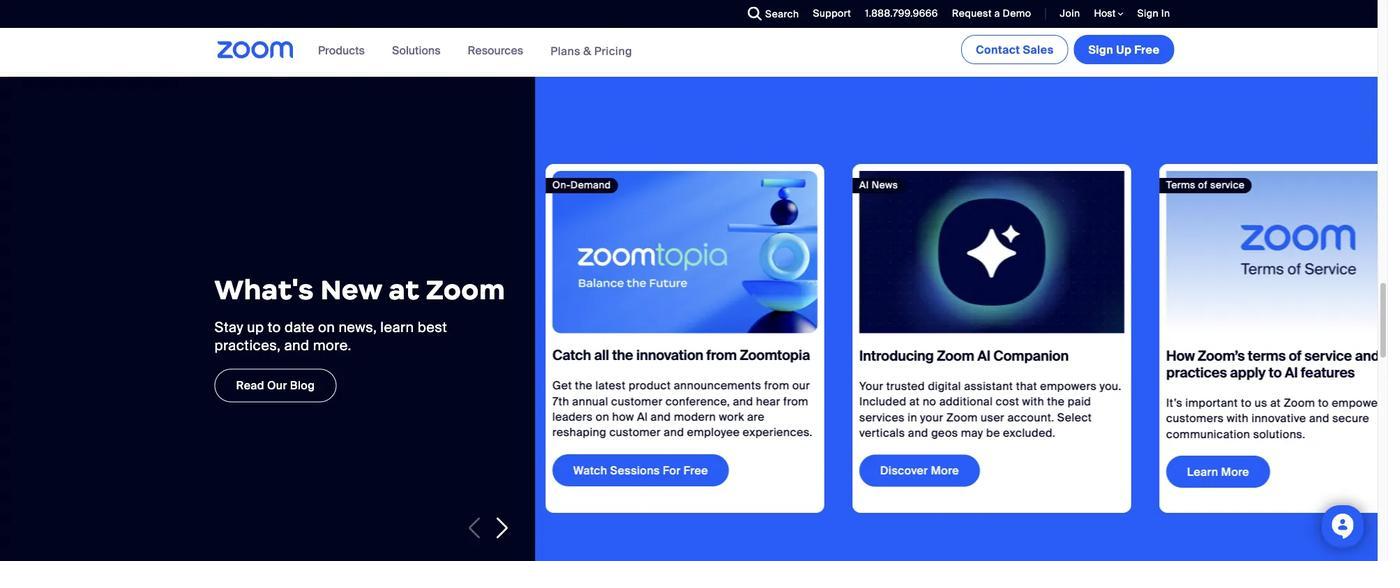 Task type: vqa. For each thing, say whether or not it's contained in the screenshot.


Task type: describe. For each thing, give the bounding box(es) containing it.
learn
[[381, 319, 414, 336]]

excluded.
[[1018, 425, 1070, 440]]

catch all the innovation from zoomtopia
[[567, 346, 825, 364]]

a
[[995, 7, 1001, 20]]

of inside "how zoom's terms of service and practices apply to ai features"
[[1304, 347, 1317, 365]]

product information navigation
[[308, 28, 643, 74]]

zoom up best
[[426, 272, 506, 307]]

paid
[[1083, 394, 1106, 409]]

more.
[[313, 337, 352, 355]]

0 horizontal spatial service
[[1225, 178, 1260, 191]]

to left us
[[1256, 395, 1267, 410]]

zoom inside the your trusted digital assistant that empowers you. included at no additional cost with the paid services in your zoom user account. select verticals and geos may be excluded.
[[961, 410, 993, 425]]

catch
[[567, 346, 606, 364]]

1.888.799.9666 button down powering organizations across industries and geographies tab list
[[866, 7, 939, 20]]

2 / 5 element
[[867, 164, 1146, 513]]

join link left host
[[1050, 0, 1084, 28]]

empowers
[[1055, 379, 1112, 393]]

our
[[267, 378, 287, 393]]

experiences.
[[757, 425, 827, 440]]

services
[[874, 410, 920, 425]]

at inside the it's important to us at zoom to empowe
[[1285, 395, 1296, 410]]

watch
[[588, 463, 622, 478]]

up
[[247, 319, 264, 336]]

watch sessions for free
[[588, 463, 723, 478]]

products
[[318, 43, 365, 58]]

7th
[[567, 394, 584, 409]]

introducing zoom ai companion image
[[874, 171, 1139, 334]]

introducing zoom ai companion
[[874, 347, 1084, 365]]

powering organizations across industries and geographies tab list
[[703, 0, 1171, 7]]

additional
[[954, 394, 1008, 409]]

plans & pricing
[[551, 43, 633, 58]]

sign up free
[[1089, 42, 1160, 57]]

3 / 5 element
[[1174, 164, 1389, 513]]

host
[[1095, 7, 1118, 20]]

request a demo
[[953, 7, 1032, 20]]

stay
[[215, 319, 244, 336]]

learn more
[[1202, 465, 1264, 479]]

for
[[677, 463, 695, 478]]

the inside 'get the latest product announcements from our 7th annual customer conference, and hear from leaders on how al and modern work are reshaping customer and employee experiences.'
[[590, 378, 607, 393]]

more
[[1236, 465, 1264, 479]]

&
[[584, 43, 592, 58]]

read
[[236, 378, 264, 393]]

support
[[813, 7, 852, 20]]

terms
[[1181, 178, 1211, 191]]

service inside "how zoom's terms of service and practices apply to ai features"
[[1320, 347, 1367, 365]]

catch all the innovation from zoomtopia image
[[567, 171, 832, 333]]

your
[[874, 379, 898, 393]]

it's important to us at zoom to empowe
[[1181, 395, 1389, 441]]

1.888.799.9666 button right support
[[855, 0, 942, 28]]

ai inside "how zoom's terms of service and practices apply to ai features"
[[1300, 364, 1313, 381]]

terms of service
[[1181, 178, 1260, 191]]

more
[[946, 463, 974, 478]]

no
[[938, 394, 951, 409]]

1 vertical spatial from
[[779, 378, 804, 393]]

to inside the stay up to date on news, learn best practices, and more.
[[268, 319, 281, 336]]

free
[[1135, 42, 1160, 57]]

contact sales
[[976, 42, 1054, 57]]

how zoom's terms of service and practices apply to ai features
[[1181, 347, 1389, 381]]

and right al
[[665, 410, 686, 424]]

verticals
[[874, 425, 920, 440]]

pricing
[[595, 43, 633, 58]]

discover more
[[895, 463, 974, 478]]

on inside 'get the latest product announcements from our 7th annual customer conference, and hear from leaders on how al and modern work are reshaping customer and employee experiences.'
[[610, 410, 624, 424]]

the inside the your trusted digital assistant that empowers you. included at no additional cost with the paid services in your zoom user account. select verticals and geos may be excluded.
[[1062, 394, 1080, 409]]

banner containing contact sales
[[201, 28, 1178, 74]]

search button
[[738, 0, 803, 28]]

that
[[1031, 379, 1052, 393]]

at inside the your trusted digital assistant that empowers you. included at no additional cost with the paid services in your zoom user account. select verticals and geos may be excluded.
[[924, 394, 935, 409]]

select
[[1072, 410, 1107, 425]]

solutions
[[392, 43, 441, 58]]

and inside "how zoom's terms of service and practices apply to ai features"
[[1370, 347, 1389, 365]]

employee
[[702, 425, 755, 440]]

how
[[627, 410, 649, 424]]

stay up to date on news, learn best practices, and more.
[[215, 319, 448, 355]]

work
[[734, 410, 759, 424]]

2 vertical spatial from
[[798, 394, 823, 409]]

blog
[[290, 378, 315, 393]]

trusted
[[901, 379, 940, 393]]

discover
[[895, 463, 943, 478]]

new
[[321, 272, 382, 307]]

reshaping
[[567, 425, 621, 440]]

learn more link
[[1181, 456, 1285, 488]]

sign for sign up free
[[1089, 42, 1114, 57]]

all
[[609, 346, 624, 364]]

sign up free button
[[1074, 35, 1175, 64]]

zoom inside the it's important to us at zoom to empowe
[[1299, 395, 1330, 410]]

practices,
[[215, 337, 281, 355]]

news,
[[339, 319, 377, 336]]

practices
[[1181, 364, 1242, 381]]

learn
[[1202, 465, 1233, 479]]

included
[[874, 394, 921, 409]]

ai news
[[874, 178, 913, 191]]

companion
[[1008, 347, 1084, 365]]

zoom logo image
[[217, 41, 294, 59]]

and inside the your trusted digital assistant that empowers you. included at no additional cost with the paid services in your zoom user account. select verticals and geos may be excluded.
[[923, 425, 943, 440]]



Task type: locate. For each thing, give the bounding box(es) containing it.
join link
[[1050, 0, 1084, 28], [1060, 7, 1081, 20]]

to right the apply
[[1284, 364, 1297, 381]]

zoom's
[[1213, 347, 1260, 365]]

1 horizontal spatial sign
[[1138, 7, 1159, 20]]

at right us
[[1285, 395, 1296, 410]]

and down modern
[[678, 425, 699, 440]]

from down our
[[798, 394, 823, 409]]

support link
[[803, 0, 855, 28], [813, 7, 852, 20]]

you.
[[1114, 379, 1136, 393]]

0 vertical spatial customer
[[626, 394, 677, 409]]

0 vertical spatial of
[[1213, 178, 1223, 191]]

on-demand
[[567, 178, 626, 191]]

cost
[[1011, 394, 1034, 409]]

plans
[[551, 43, 581, 58]]

it's
[[1181, 395, 1197, 410]]

user
[[996, 410, 1019, 425]]

join link up meetings navigation
[[1060, 7, 1081, 20]]

account.
[[1022, 410, 1069, 425]]

service right terms
[[1225, 178, 1260, 191]]

the
[[627, 346, 648, 364], [590, 378, 607, 393], [1062, 394, 1080, 409]]

contact sales link
[[962, 35, 1069, 64]]

zoom down the additional
[[961, 410, 993, 425]]

read our blog
[[236, 378, 315, 393]]

1.888.799.9666 button
[[855, 0, 942, 28], [866, 7, 939, 20]]

of right "terms"
[[1304, 347, 1317, 365]]

1 horizontal spatial at
[[924, 394, 935, 409]]

customer up al
[[626, 394, 677, 409]]

the right the all
[[627, 346, 648, 364]]

zoom right us
[[1299, 395, 1330, 410]]

modern
[[689, 410, 731, 424]]

1 vertical spatial the
[[590, 378, 607, 393]]

0 vertical spatial sign
[[1138, 7, 1159, 20]]

innovation
[[651, 346, 718, 364]]

on-
[[567, 178, 585, 191]]

products button
[[318, 28, 371, 73]]

1 vertical spatial sign
[[1089, 42, 1114, 57]]

to inside "how zoom's terms of service and practices apply to ai features"
[[1284, 364, 1297, 381]]

ai left the features
[[1300, 364, 1313, 381]]

zoom
[[426, 272, 506, 307], [952, 347, 989, 365], [1299, 395, 1330, 410], [961, 410, 993, 425]]

resources
[[468, 43, 524, 58]]

latest
[[610, 378, 640, 393]]

us
[[1270, 395, 1282, 410]]

request
[[953, 7, 992, 20]]

service
[[1225, 178, 1260, 191], [1320, 347, 1367, 365]]

0 horizontal spatial on
[[318, 319, 335, 336]]

1 vertical spatial on
[[610, 410, 624, 424]]

0 horizontal spatial sign
[[1089, 42, 1114, 57]]

at up the learn
[[389, 272, 420, 307]]

sign left "up"
[[1089, 42, 1114, 57]]

terms
[[1263, 347, 1301, 365]]

banner
[[201, 28, 1178, 74]]

request a demo link
[[942, 0, 1035, 28], [953, 7, 1032, 20]]

in
[[1162, 7, 1171, 20]]

features
[[1316, 364, 1370, 381]]

free
[[698, 463, 723, 478]]

demo
[[1003, 7, 1032, 20]]

hear
[[771, 394, 795, 409]]

sign in link
[[1128, 0, 1178, 28], [1138, 7, 1171, 20]]

host button
[[1095, 7, 1124, 20]]

2 vertical spatial the
[[1062, 394, 1080, 409]]

read our blog link
[[215, 369, 337, 402]]

service up empowe
[[1320, 347, 1367, 365]]

zoom up digital
[[952, 347, 989, 365]]

to
[[268, 319, 281, 336], [1284, 364, 1297, 381], [1256, 395, 1267, 410], [1333, 395, 1344, 410]]

0 vertical spatial service
[[1225, 178, 1260, 191]]

solutions button
[[392, 28, 447, 73]]

sessions
[[625, 463, 674, 478]]

leaders
[[567, 410, 607, 424]]

the down empowers
[[1062, 394, 1080, 409]]

be
[[1001, 425, 1015, 440]]

and down the date
[[284, 337, 310, 355]]

your trusted digital assistant that empowers you. included at no additional cost with the paid services in your zoom user account. select verticals and geos may be excluded.
[[874, 379, 1136, 440]]

sign left in on the right top
[[1138, 7, 1159, 20]]

from up announcements
[[721, 346, 752, 364]]

1 horizontal spatial service
[[1320, 347, 1367, 365]]

get the latest product announcements from our 7th annual customer conference, and hear from leaders on how al and modern work are reshaping customer and employee experiences.
[[567, 378, 827, 440]]

demand
[[585, 178, 626, 191]]

assistant
[[979, 379, 1028, 393]]

from up hear
[[779, 378, 804, 393]]

the up annual
[[590, 378, 607, 393]]

1 vertical spatial customer
[[624, 425, 675, 440]]

0 vertical spatial from
[[721, 346, 752, 364]]

sign in
[[1138, 7, 1171, 20]]

and down in
[[923, 425, 943, 440]]

your
[[935, 410, 958, 425]]

may
[[976, 425, 998, 440]]

important
[[1200, 395, 1253, 410]]

1 horizontal spatial of
[[1304, 347, 1317, 365]]

1 horizontal spatial on
[[610, 410, 624, 424]]

2 horizontal spatial ai
[[1300, 364, 1313, 381]]

0 horizontal spatial the
[[590, 378, 607, 393]]

1 / 5 element
[[560, 164, 839, 513]]

2 horizontal spatial the
[[1062, 394, 1080, 409]]

watch sessions for free link
[[567, 454, 744, 486]]

meetings navigation
[[959, 28, 1178, 67]]

search
[[766, 7, 799, 20]]

with
[[1037, 394, 1059, 409]]

1 vertical spatial of
[[1304, 347, 1317, 365]]

up
[[1117, 42, 1132, 57]]

0 horizontal spatial ai
[[874, 178, 884, 191]]

0 horizontal spatial of
[[1213, 178, 1223, 191]]

sales
[[1023, 42, 1054, 57]]

on down annual
[[610, 410, 624, 424]]

0 vertical spatial the
[[627, 346, 648, 364]]

join
[[1060, 7, 1081, 20]]

annual
[[587, 394, 623, 409]]

ai left news
[[874, 178, 884, 191]]

customer down al
[[624, 425, 675, 440]]

sign for sign in
[[1138, 7, 1159, 20]]

1 horizontal spatial the
[[627, 346, 648, 364]]

0 horizontal spatial at
[[389, 272, 420, 307]]

to right up
[[268, 319, 281, 336]]

in
[[922, 410, 932, 425]]

sign
[[1138, 7, 1159, 20], [1089, 42, 1114, 57]]

of right terms
[[1213, 178, 1223, 191]]

and inside the stay up to date on news, learn best practices, and more.
[[284, 337, 310, 355]]

how zoom's terms of service and practices apply to ai features image
[[1181, 171, 1389, 334]]

news
[[886, 178, 913, 191]]

on up more. on the left of the page
[[318, 319, 335, 336]]

ai up assistant
[[992, 347, 1005, 365]]

0 vertical spatial on
[[318, 319, 335, 336]]

discover more link
[[874, 455, 995, 487]]

apply
[[1245, 364, 1281, 381]]

1 horizontal spatial ai
[[992, 347, 1005, 365]]

on inside the stay up to date on news, learn best practices, and more.
[[318, 319, 335, 336]]

to left empowe
[[1333, 395, 1344, 410]]

date
[[285, 319, 315, 336]]

geos
[[946, 425, 973, 440]]

our
[[807, 378, 825, 393]]

al
[[652, 410, 662, 424]]

2 horizontal spatial at
[[1285, 395, 1296, 410]]

and up work
[[748, 394, 768, 409]]

what's new at zoom
[[215, 272, 506, 307]]

zoomtopia
[[755, 346, 825, 364]]

sign inside button
[[1089, 42, 1114, 57]]

and right the features
[[1370, 347, 1389, 365]]

at left no
[[924, 394, 935, 409]]

1 vertical spatial service
[[1320, 347, 1367, 365]]

1.888.799.9666
[[866, 7, 939, 20]]

and
[[284, 337, 310, 355], [1370, 347, 1389, 365], [748, 394, 768, 409], [665, 410, 686, 424], [678, 425, 699, 440], [923, 425, 943, 440]]

on
[[318, 319, 335, 336], [610, 410, 624, 424]]



